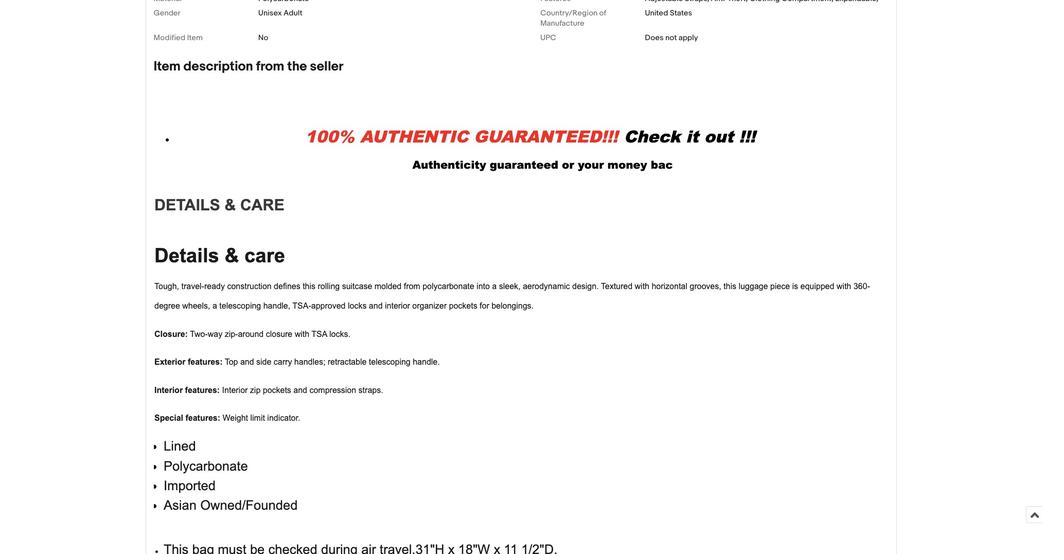 Task type: vqa. For each thing, say whether or not it's contained in the screenshot.
"Unbranded"
no



Task type: locate. For each thing, give the bounding box(es) containing it.
no
[[258, 33, 269, 42]]

unisex
[[258, 8, 282, 18]]

does
[[645, 33, 664, 42]]

item
[[187, 33, 203, 42], [154, 58, 181, 74]]

1 vertical spatial item
[[154, 58, 181, 74]]

item right modified
[[187, 33, 203, 42]]

of
[[600, 8, 607, 18]]

gender
[[154, 8, 181, 18]]

1 horizontal spatial item
[[187, 33, 203, 42]]

modified
[[154, 33, 185, 42]]

not
[[666, 33, 677, 42]]

item down modified
[[154, 58, 181, 74]]

0 horizontal spatial item
[[154, 58, 181, 74]]

0 vertical spatial item
[[187, 33, 203, 42]]

states
[[670, 8, 693, 18]]

the
[[287, 58, 307, 74]]

upc
[[541, 33, 557, 42]]

description
[[184, 58, 253, 74]]



Task type: describe. For each thing, give the bounding box(es) containing it.
manufacture
[[541, 18, 585, 28]]

united states
[[645, 8, 693, 18]]

adult
[[284, 8, 303, 18]]

apply
[[679, 33, 698, 42]]

country/region
[[541, 8, 598, 18]]

item description from the seller
[[154, 58, 344, 74]]

country/region of manufacture
[[541, 8, 607, 28]]

modified item
[[154, 33, 203, 42]]

from
[[256, 58, 284, 74]]

unisex adult
[[258, 8, 303, 18]]

united
[[645, 8, 669, 18]]

seller
[[310, 58, 344, 74]]

does not apply
[[645, 33, 698, 42]]



